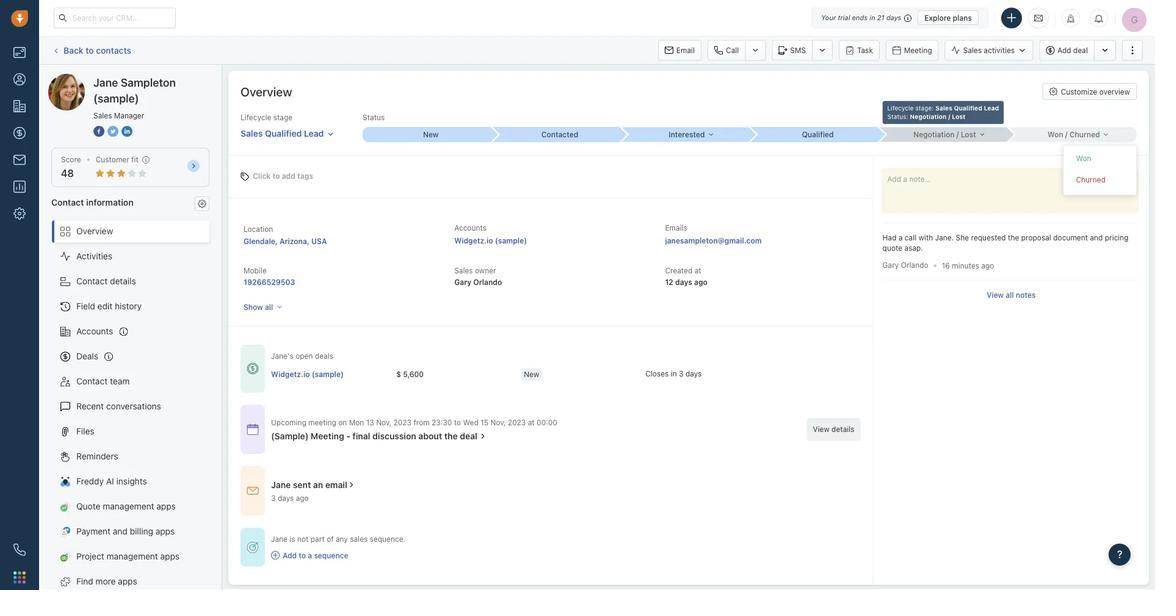 Task type: locate. For each thing, give the bounding box(es) containing it.
contact down 48
[[51, 197, 84, 207]]

1 vertical spatial new
[[524, 370, 540, 379]]

deal up the customize on the top of page
[[1074, 46, 1089, 55]]

/ down lifecycle stage: sales qualified lead status: negotiation / lost
[[957, 131, 959, 139]]

to for click to add tags
[[273, 172, 280, 181]]

an
[[313, 480, 323, 490]]

accounts up deals
[[76, 327, 113, 337]]

lost down lifecycle stage: sales qualified lead status: negotiation / lost
[[961, 131, 977, 139]]

all for view
[[1006, 291, 1014, 299]]

2 nov, from the left
[[491, 418, 506, 427]]

1 vertical spatial contact
[[76, 276, 108, 287]]

0 vertical spatial new
[[423, 131, 439, 139]]

a left the call
[[899, 234, 903, 242]]

jane down the contacts on the top
[[93, 76, 118, 89]]

glendale, arizona, usa link
[[244, 237, 327, 246]]

janesampleton@gmail.com
[[665, 236, 762, 245]]

0 vertical spatial the
[[1009, 234, 1020, 242]]

1 vertical spatial view
[[813, 426, 830, 434]]

deal inside button
[[1074, 46, 1089, 55]]

1 horizontal spatial 2023
[[508, 418, 526, 427]]

lead up negotiation / lost link
[[985, 105, 1000, 112]]

jane
[[73, 74, 92, 84], [93, 76, 118, 89], [271, 480, 291, 490], [271, 535, 288, 544]]

lifecycle left stage
[[241, 113, 271, 122]]

to
[[86, 45, 94, 55], [273, 172, 280, 181], [454, 418, 461, 427], [299, 552, 306, 560]]

2 horizontal spatial /
[[1066, 131, 1068, 139]]

jane down back
[[73, 74, 92, 84]]

2023 up discussion
[[394, 418, 412, 427]]

churned down won / churned
[[1077, 176, 1106, 184]]

1 horizontal spatial lead
[[985, 105, 1000, 112]]

jane sampleton (sample)
[[73, 74, 173, 84], [93, 76, 176, 105]]

1 horizontal spatial overview
[[241, 84, 292, 99]]

add for add to a sequence
[[283, 552, 297, 560]]

sales inside 'link'
[[241, 128, 263, 138]]

contact up recent
[[76, 377, 108, 387]]

widgetz.io
[[455, 236, 493, 245], [271, 370, 310, 379]]

deals
[[76, 352, 98, 362]]

emails janesampleton@gmail.com
[[665, 224, 762, 245]]

to left add at the top of the page
[[273, 172, 280, 181]]

2 vertical spatial contact
[[76, 377, 108, 387]]

widgetz.io inside accounts widgetz.io (sample)
[[455, 236, 493, 245]]

at inside created at 12 days ago
[[695, 267, 702, 275]]

accounts for accounts
[[76, 327, 113, 337]]

your trial ends in 21 days
[[822, 14, 902, 22]]

0 horizontal spatial ago
[[296, 494, 309, 503]]

0 vertical spatial view
[[987, 291, 1004, 299]]

won / churned
[[1048, 131, 1101, 139]]

0 vertical spatial deal
[[1074, 46, 1089, 55]]

0 horizontal spatial new
[[423, 131, 439, 139]]

0 horizontal spatial all
[[265, 303, 273, 312]]

0 horizontal spatial gary
[[455, 278, 472, 287]]

1 vertical spatial negotiation
[[914, 131, 955, 139]]

1 horizontal spatial details
[[832, 426, 855, 434]]

sampleton down the contacts on the top
[[94, 74, 136, 84]]

/ inside negotiation / lost button
[[957, 131, 959, 139]]

1 horizontal spatial and
[[1091, 234, 1103, 242]]

jane sampleton (sample) down the contacts on the top
[[73, 74, 173, 84]]

add down is
[[283, 552, 297, 560]]

to left wed
[[454, 418, 461, 427]]

at right created
[[695, 267, 702, 275]]

information
[[86, 197, 134, 207]]

1 horizontal spatial orlando
[[901, 261, 929, 270]]

1 vertical spatial accounts
[[76, 327, 113, 337]]

48 button
[[61, 168, 74, 179]]

1 vertical spatial gary
[[455, 278, 472, 287]]

overview up lifecycle stage
[[241, 84, 292, 99]]

lead inside 'link'
[[304, 128, 324, 138]]

days right 21
[[887, 14, 902, 22]]

23:30
[[432, 418, 452, 427]]

days down 'sent'
[[278, 494, 294, 503]]

1 horizontal spatial view
[[987, 291, 1004, 299]]

1 horizontal spatial lifecycle
[[888, 105, 914, 112]]

gary down accounts widgetz.io (sample)
[[455, 278, 472, 287]]

sales
[[964, 46, 982, 55], [936, 105, 953, 112], [93, 111, 112, 120], [241, 128, 263, 138], [455, 267, 473, 275]]

2023 left 00:00
[[508, 418, 526, 427]]

emails
[[665, 224, 688, 232]]

contact down activities
[[76, 276, 108, 287]]

not
[[297, 535, 309, 544]]

gary down quote
[[883, 261, 899, 270]]

1 vertical spatial lifecycle
[[241, 113, 271, 122]]

0 vertical spatial contact
[[51, 197, 84, 207]]

and
[[1091, 234, 1103, 242], [113, 527, 128, 537]]

gary
[[883, 261, 899, 270], [455, 278, 472, 287]]

0 horizontal spatial meeting
[[311, 432, 344, 442]]

accounts widgetz.io (sample)
[[455, 224, 527, 245]]

lifecycle for lifecycle stage: sales qualified lead status: negotiation / lost
[[888, 105, 914, 112]]

0 horizontal spatial qualified
[[265, 128, 302, 138]]

1 horizontal spatial gary
[[883, 261, 899, 270]]

0 vertical spatial widgetz.io
[[455, 236, 493, 245]]

widgetz.io (sample) link
[[455, 236, 527, 245], [271, 369, 344, 380]]

negotiation down lifecycle stage: sales qualified lead status: negotiation / lost
[[914, 131, 955, 139]]

0 vertical spatial widgetz.io (sample) link
[[455, 236, 527, 245]]

2 horizontal spatial ago
[[982, 261, 995, 270]]

0 vertical spatial won
[[1048, 131, 1064, 139]]

click
[[253, 172, 271, 181]]

all right show
[[265, 303, 273, 312]]

explore plans
[[925, 13, 972, 22]]

nov, right '13'
[[376, 418, 392, 427]]

-
[[346, 432, 351, 442]]

1 horizontal spatial the
[[1009, 234, 1020, 242]]

1 vertical spatial lead
[[304, 128, 324, 138]]

(sample) inside jane sampleton (sample)
[[93, 92, 139, 105]]

1 vertical spatial widgetz.io (sample) link
[[271, 369, 344, 380]]

1 vertical spatial ago
[[695, 278, 708, 287]]

1 horizontal spatial accounts
[[455, 224, 487, 232]]

all left notes
[[1006, 291, 1014, 299]]

0 horizontal spatial details
[[110, 276, 136, 287]]

sales for sales manager
[[93, 111, 112, 120]]

stage:
[[916, 105, 934, 112]]

3 right container_wx8msf4aqz5i3rn1 image
[[271, 494, 276, 503]]

ago down 'sent'
[[296, 494, 309, 503]]

container_wx8msf4aqz5i3rn1 image left is
[[247, 542, 259, 554]]

sampleton up manager
[[121, 76, 176, 89]]

conversations
[[106, 402, 161, 412]]

deal down wed
[[460, 432, 478, 442]]

minutes
[[952, 261, 980, 270]]

reminders
[[76, 452, 118, 462]]

1 vertical spatial a
[[308, 552, 312, 560]]

add
[[282, 172, 296, 181]]

accounts up owner on the left of the page
[[455, 224, 487, 232]]

0 vertical spatial in
[[870, 14, 876, 22]]

days inside created at 12 days ago
[[676, 278, 693, 287]]

1 vertical spatial widgetz.io
[[271, 370, 310, 379]]

a down not
[[308, 552, 312, 560]]

1 horizontal spatial won
[[1077, 154, 1092, 163]]

container_wx8msf4aqz5i3rn1 image down 15
[[479, 432, 487, 441]]

sampleton
[[94, 74, 136, 84], [121, 76, 176, 89]]

ago right 12
[[695, 278, 708, 287]]

(sample) inside accounts widgetz.io (sample)
[[495, 236, 527, 245]]

add inside add to a sequence link
[[283, 552, 297, 560]]

apps right more
[[118, 577, 137, 587]]

add inside add deal button
[[1058, 46, 1072, 55]]

the
[[1009, 234, 1020, 242], [445, 432, 458, 442]]

00:00
[[537, 418, 558, 427]]

won down won / churned
[[1077, 154, 1092, 163]]

0 horizontal spatial widgetz.io
[[271, 370, 310, 379]]

days down created
[[676, 278, 693, 287]]

interested link
[[621, 127, 750, 142]]

nov,
[[376, 418, 392, 427], [491, 418, 506, 427]]

orlando down asap.
[[901, 261, 929, 270]]

sales down lifecycle stage
[[241, 128, 263, 138]]

with
[[919, 234, 934, 242]]

new
[[423, 131, 439, 139], [524, 370, 540, 379]]

mon
[[349, 418, 364, 427]]

lifecycle
[[888, 105, 914, 112], [241, 113, 271, 122]]

sales inside lifecycle stage: sales qualified lead status: negotiation / lost
[[936, 105, 953, 112]]

1 vertical spatial the
[[445, 432, 458, 442]]

Search your CRM... text field
[[54, 8, 176, 28]]

0 horizontal spatial a
[[308, 552, 312, 560]]

contact for contact details
[[76, 276, 108, 287]]

the down "23:30"
[[445, 432, 458, 442]]

0 vertical spatial and
[[1091, 234, 1103, 242]]

freddy ai insights
[[76, 477, 147, 487]]

more
[[96, 577, 116, 587]]

details for contact details
[[110, 276, 136, 287]]

apps down payment and billing apps
[[160, 552, 180, 562]]

customer
[[96, 155, 129, 164]]

widgetz.io (sample) link down open
[[271, 369, 344, 380]]

and left pricing
[[1091, 234, 1103, 242]]

1 horizontal spatial add
[[1058, 46, 1072, 55]]

your
[[822, 14, 836, 22]]

1 vertical spatial orlando
[[474, 278, 502, 287]]

0 horizontal spatial overview
[[76, 226, 113, 236]]

tags
[[298, 172, 313, 181]]

0 horizontal spatial 3
[[271, 494, 276, 503]]

lead inside lifecycle stage: sales qualified lead status: negotiation / lost
[[985, 105, 1000, 112]]

$
[[397, 370, 401, 379]]

jane.
[[936, 234, 954, 242]]

nov, right 15
[[491, 418, 506, 427]]

1 vertical spatial details
[[832, 426, 855, 434]]

/ up negotiation / lost
[[949, 113, 951, 120]]

orlando down owner on the left of the page
[[474, 278, 502, 287]]

(sample) up owner on the left of the page
[[495, 236, 527, 245]]

0 horizontal spatial won
[[1048, 131, 1064, 139]]

0 horizontal spatial orlando
[[474, 278, 502, 287]]

/ inside "won / churned" dropdown button
[[1066, 131, 1068, 139]]

2 2023 from the left
[[508, 418, 526, 427]]

all
[[1006, 291, 1014, 299], [265, 303, 273, 312]]

3
[[679, 370, 684, 378], [271, 494, 276, 503]]

1 horizontal spatial at
[[695, 267, 702, 275]]

janesampleton@gmail.com link
[[665, 235, 762, 247]]

(sample) up sales manager
[[93, 92, 139, 105]]

won inside dropdown button
[[1048, 131, 1064, 139]]

1 2023 from the left
[[394, 418, 412, 427]]

19266529503
[[244, 278, 295, 287]]

a inside the had a call with jane. she requested the proposal document and pricing quote asap.
[[899, 234, 903, 242]]

manager
[[114, 111, 144, 120]]

widgetz.io up owner on the left of the page
[[455, 236, 493, 245]]

status:
[[888, 113, 909, 120]]

show all
[[244, 303, 273, 312]]

qualified inside lifecycle stage: sales qualified lead status: negotiation / lost
[[955, 105, 983, 112]]

0 vertical spatial gary
[[883, 261, 899, 270]]

explore
[[925, 13, 951, 22]]

1 horizontal spatial deal
[[1074, 46, 1089, 55]]

container_wx8msf4aqz5i3rn1 image left add to a sequence
[[271, 552, 280, 560]]

widgetz.io down jane's
[[271, 370, 310, 379]]

1 vertical spatial in
[[671, 370, 677, 378]]

sales activities button
[[945, 40, 1040, 61], [945, 40, 1034, 61]]

days right 'closes' on the bottom right of the page
[[686, 370, 702, 378]]

show
[[244, 303, 263, 312]]

sales left "activities"
[[964, 46, 982, 55]]

1 horizontal spatial widgetz.io (sample) link
[[455, 236, 527, 245]]

to for back to contacts
[[86, 45, 94, 55]]

negotiation down stage: on the right of the page
[[910, 113, 947, 120]]

overview up activities
[[76, 226, 113, 236]]

0 horizontal spatial add
[[283, 552, 297, 560]]

view
[[987, 291, 1004, 299], [813, 426, 830, 434]]

sales for sales qualified lead
[[241, 128, 263, 138]]

/ down the customize on the top of page
[[1066, 131, 1068, 139]]

upcoming meeting on mon 13 nov, 2023 from 23:30 to wed 15 nov, 2023 at 00:00
[[271, 418, 558, 427]]

deals
[[315, 352, 334, 361]]

1 horizontal spatial nov,
[[491, 418, 506, 427]]

add up the customize on the top of page
[[1058, 46, 1072, 55]]

(sample) down deals
[[312, 370, 344, 379]]

0 horizontal spatial lead
[[304, 128, 324, 138]]

1 vertical spatial management
[[107, 552, 158, 562]]

1 vertical spatial at
[[528, 418, 535, 427]]

add deal button
[[1040, 40, 1095, 61]]

container_wx8msf4aqz5i3rn1 image
[[247, 363, 259, 375], [247, 424, 259, 436], [479, 432, 487, 441], [347, 481, 356, 490], [247, 542, 259, 554], [271, 552, 280, 560]]

and left billing
[[113, 527, 128, 537]]

lost inside negotiation / lost button
[[961, 131, 977, 139]]

pricing
[[1106, 234, 1129, 242]]

in right 'closes' on the bottom right of the page
[[671, 370, 677, 378]]

all for show
[[265, 303, 273, 312]]

in left 21
[[870, 14, 876, 22]]

lifecycle inside lifecycle stage: sales qualified lead status: negotiation / lost
[[888, 105, 914, 112]]

1 horizontal spatial /
[[957, 131, 959, 139]]

churned inside dropdown button
[[1070, 131, 1101, 139]]

1 horizontal spatial a
[[899, 234, 903, 242]]

on
[[339, 418, 347, 427]]

1 horizontal spatial 3
[[679, 370, 684, 378]]

ago right minutes
[[982, 261, 995, 270]]

customize overview
[[1061, 87, 1131, 96]]

0 vertical spatial lost
[[952, 113, 966, 120]]

meeting button
[[886, 40, 939, 61]]

1 vertical spatial all
[[265, 303, 273, 312]]

files
[[76, 427, 94, 437]]

0 horizontal spatial nov,
[[376, 418, 392, 427]]

apps up payment and billing apps
[[157, 502, 176, 512]]

the left proposal
[[1009, 234, 1020, 242]]

meeting down meeting
[[311, 432, 344, 442]]

1 vertical spatial won
[[1077, 154, 1092, 163]]

2 horizontal spatial qualified
[[955, 105, 983, 112]]

tooltip
[[883, 98, 1004, 124]]

1 vertical spatial lost
[[961, 131, 977, 139]]

lead up tags in the left of the page
[[304, 128, 324, 138]]

deal
[[1074, 46, 1089, 55], [460, 432, 478, 442]]

mobile 19266529503
[[244, 267, 295, 287]]

sales left owner on the left of the page
[[455, 267, 473, 275]]

1 horizontal spatial all
[[1006, 291, 1014, 299]]

all inside view all notes link
[[1006, 291, 1014, 299]]

0 horizontal spatial accounts
[[76, 327, 113, 337]]

ago
[[982, 261, 995, 270], [695, 278, 708, 287], [296, 494, 309, 503]]

meeting down explore
[[905, 46, 933, 55]]

sampleton inside jane sampleton (sample)
[[121, 76, 176, 89]]

16
[[942, 261, 950, 270]]

0 horizontal spatial /
[[949, 113, 951, 120]]

container_wx8msf4aqz5i3rn1 image right an
[[347, 481, 356, 490]]

0 vertical spatial at
[[695, 267, 702, 275]]

container_wx8msf4aqz5i3rn1 image inside add to a sequence link
[[271, 552, 280, 560]]

0 vertical spatial orlando
[[901, 261, 929, 270]]

management up payment and billing apps
[[103, 502, 154, 512]]

1 horizontal spatial ago
[[695, 278, 708, 287]]

sales right stage: on the right of the page
[[936, 105, 953, 112]]

lost up negotiation / lost
[[952, 113, 966, 120]]

0 horizontal spatial lifecycle
[[241, 113, 271, 122]]

1 horizontal spatial meeting
[[905, 46, 933, 55]]

0 vertical spatial all
[[1006, 291, 1014, 299]]

created
[[665, 267, 693, 275]]

1 vertical spatial deal
[[460, 432, 478, 442]]

new link
[[363, 127, 492, 142]]

0 horizontal spatial widgetz.io (sample) link
[[271, 369, 344, 380]]

widgetz.io (sample) link up owner on the left of the page
[[455, 236, 527, 245]]

0 vertical spatial management
[[103, 502, 154, 512]]

accounts inside accounts widgetz.io (sample)
[[455, 224, 487, 232]]

sales up facebook circled icon
[[93, 111, 112, 120]]

to down not
[[299, 552, 306, 560]]

closes in 3 days
[[646, 370, 702, 378]]

find
[[76, 577, 93, 587]]

1 vertical spatial 3
[[271, 494, 276, 503]]

contact for contact team
[[76, 377, 108, 387]]

3 right 'closes' on the bottom right of the page
[[679, 370, 684, 378]]

to right back
[[86, 45, 94, 55]]

won
[[1048, 131, 1064, 139], [1077, 154, 1092, 163]]

phone image
[[13, 544, 26, 556]]

management down payment and billing apps
[[107, 552, 158, 562]]

row
[[271, 362, 770, 388]]

email
[[677, 46, 695, 55]]

0 vertical spatial ago
[[982, 261, 995, 270]]

1 vertical spatial add
[[283, 552, 297, 560]]

negotiation / lost
[[914, 131, 977, 139]]

days inside row
[[686, 370, 702, 378]]

0 horizontal spatial 2023
[[394, 418, 412, 427]]

at left 00:00
[[528, 418, 535, 427]]

lifecycle up "status:"
[[888, 105, 914, 112]]

/
[[949, 113, 951, 120], [957, 131, 959, 139], [1066, 131, 1068, 139]]

and inside the had a call with jane. she requested the proposal document and pricing quote asap.
[[1091, 234, 1103, 242]]

negotiation
[[910, 113, 947, 120], [914, 131, 955, 139]]

churned down the customize overview button
[[1070, 131, 1101, 139]]

won down the customize on the top of page
[[1048, 131, 1064, 139]]

apps right billing
[[156, 527, 175, 537]]

0 vertical spatial lifecycle
[[888, 105, 914, 112]]

activities
[[984, 46, 1015, 55]]

0 vertical spatial meeting
[[905, 46, 933, 55]]



Task type: vqa. For each thing, say whether or not it's contained in the screenshot.
Click to add tags to
yes



Task type: describe. For each thing, give the bounding box(es) containing it.
she
[[956, 234, 970, 242]]

/ for won
[[1066, 131, 1068, 139]]

apps for quote management apps
[[157, 502, 176, 512]]

arizona,
[[280, 237, 310, 246]]

$ 5,600
[[397, 370, 424, 379]]

to for add to a sequence
[[299, 552, 306, 560]]

the inside the had a call with jane. she requested the proposal document and pricing quote asap.
[[1009, 234, 1020, 242]]

sequence
[[314, 552, 348, 560]]

freshworks switcher image
[[13, 572, 26, 584]]

billing
[[130, 527, 153, 537]]

container_wx8msf4aqz5i3rn1 image left widgetz.io (sample)
[[247, 363, 259, 375]]

apps for project management apps
[[160, 552, 180, 562]]

19266529503 link
[[244, 278, 295, 287]]

1 vertical spatial overview
[[76, 226, 113, 236]]

won for won
[[1077, 154, 1092, 163]]

management for quote
[[103, 502, 154, 512]]

details for view details
[[832, 426, 855, 434]]

0 horizontal spatial the
[[445, 432, 458, 442]]

quote
[[883, 244, 903, 253]]

0 vertical spatial 3
[[679, 370, 684, 378]]

apps for find more apps
[[118, 577, 137, 587]]

lifecycle for lifecycle stage
[[241, 113, 271, 122]]

ago for 3 days ago
[[296, 494, 309, 503]]

row containing closes in 3 days
[[271, 362, 770, 388]]

gary inside sales owner gary orlando
[[455, 278, 472, 287]]

tooltip containing lifecycle stage:
[[883, 98, 1004, 124]]

sales inside sales owner gary orlando
[[455, 267, 473, 275]]

sent
[[293, 480, 311, 490]]

project management apps
[[76, 552, 180, 562]]

email
[[325, 480, 347, 490]]

meeting inside button
[[905, 46, 933, 55]]

13
[[366, 418, 374, 427]]

contact for contact information
[[51, 197, 84, 207]]

won for won / churned
[[1048, 131, 1064, 139]]

recent conversations
[[76, 402, 161, 412]]

1 horizontal spatial qualified
[[802, 131, 834, 139]]

0 horizontal spatial in
[[671, 370, 677, 378]]

ago inside created at 12 days ago
[[695, 278, 708, 287]]

find more apps
[[76, 577, 137, 587]]

proposal
[[1022, 234, 1052, 242]]

view for view all notes
[[987, 291, 1004, 299]]

(sample) up manager
[[138, 74, 173, 84]]

jane sampleton (sample) up manager
[[93, 76, 176, 105]]

field
[[76, 301, 95, 312]]

21
[[878, 14, 885, 22]]

mobile
[[244, 267, 267, 275]]

payment and billing apps
[[76, 527, 175, 537]]

requested
[[972, 234, 1006, 242]]

wed
[[463, 418, 479, 427]]

contact details
[[76, 276, 136, 287]]

negotiation inside lifecycle stage: sales qualified lead status: negotiation / lost
[[910, 113, 947, 120]]

ends
[[853, 14, 868, 22]]

about
[[419, 432, 442, 442]]

mng settings image
[[198, 200, 206, 208]]

asap.
[[905, 244, 923, 253]]

contacts
[[96, 45, 131, 55]]

sms button
[[772, 40, 812, 61]]

view all notes link
[[987, 290, 1036, 300]]

email image
[[1035, 13, 1043, 23]]

sales manager
[[93, 111, 144, 120]]

1 vertical spatial meeting
[[311, 432, 344, 442]]

add to a sequence
[[283, 552, 348, 560]]

had
[[883, 234, 897, 242]]

1 vertical spatial and
[[113, 527, 128, 537]]

negotiation inside button
[[914, 131, 955, 139]]

1 nov, from the left
[[376, 418, 392, 427]]

is
[[290, 535, 295, 544]]

(sample)
[[271, 432, 309, 442]]

back
[[64, 45, 83, 55]]

discussion
[[373, 432, 416, 442]]

view details link
[[807, 418, 861, 441]]

container_wx8msf4aqz5i3rn1 image left upcoming
[[247, 424, 259, 436]]

add for add deal
[[1058, 46, 1072, 55]]

plans
[[953, 13, 972, 22]]

customize
[[1061, 87, 1098, 96]]

facebook circled image
[[93, 125, 104, 138]]

accounts for accounts widgetz.io (sample)
[[455, 224, 487, 232]]

jane up 3 days ago
[[271, 480, 291, 490]]

part
[[311, 535, 325, 544]]

project
[[76, 552, 104, 562]]

overview
[[1100, 87, 1131, 96]]

orlando inside sales owner gary orlando
[[474, 278, 502, 287]]

lost inside lifecycle stage: sales qualified lead status: negotiation / lost
[[952, 113, 966, 120]]

0 horizontal spatial deal
[[460, 432, 478, 442]]

1 vertical spatial churned
[[1077, 176, 1106, 184]]

trial
[[838, 14, 851, 22]]

history
[[115, 301, 142, 312]]

of
[[327, 535, 334, 544]]

upcoming
[[271, 418, 306, 427]]

closes
[[646, 370, 669, 378]]

linkedin circled image
[[122, 125, 133, 138]]

insights
[[116, 477, 147, 487]]

ago for 16 minutes ago
[[982, 261, 995, 270]]

add to a sequence link
[[271, 551, 406, 561]]

container_wx8msf4aqz5i3rn1 image
[[247, 485, 259, 498]]

open
[[296, 352, 313, 361]]

location
[[244, 225, 273, 233]]

negotiation / lost link
[[879, 127, 1008, 142]]

phone element
[[7, 538, 32, 563]]

lifecycle stage
[[241, 113, 293, 122]]

quote
[[76, 502, 100, 512]]

gary orlando
[[883, 261, 929, 270]]

(sample) meeting - final discussion about the deal
[[271, 432, 478, 442]]

twitter circled image
[[108, 125, 119, 138]]

quote management apps
[[76, 502, 176, 512]]

jane left is
[[271, 535, 288, 544]]

back to contacts link
[[51, 41, 132, 60]]

view for view details
[[813, 426, 830, 434]]

3 days ago
[[271, 494, 309, 503]]

management for project
[[107, 552, 158, 562]]

had a call with jane. she requested the proposal document and pricing quote asap.
[[883, 234, 1129, 253]]

/ inside lifecycle stage: sales qualified lead status: negotiation / lost
[[949, 113, 951, 120]]

customer fit
[[96, 155, 139, 164]]

qualified inside 'link'
[[265, 128, 302, 138]]

widgetz.io (sample)
[[271, 370, 344, 379]]

won / churned link
[[1008, 127, 1137, 142]]

call link
[[708, 40, 745, 61]]

1 horizontal spatial in
[[870, 14, 876, 22]]

explore plans link
[[918, 10, 979, 25]]

freddy
[[76, 477, 104, 487]]

jane's open deals
[[271, 352, 334, 361]]

payment
[[76, 527, 111, 537]]

score
[[61, 155, 81, 164]]

click to add tags
[[253, 172, 313, 181]]

ai
[[106, 477, 114, 487]]

12
[[665, 278, 674, 287]]

sales
[[350, 535, 368, 544]]

interested button
[[621, 127, 750, 142]]

view all notes
[[987, 291, 1036, 299]]

notes
[[1016, 291, 1036, 299]]

fit
[[131, 155, 139, 164]]

sales for sales activities
[[964, 46, 982, 55]]

sales owner gary orlando
[[455, 267, 502, 287]]

location glendale, arizona, usa
[[244, 225, 327, 246]]

/ for negotiation
[[957, 131, 959, 139]]

sales qualified lead link
[[241, 123, 334, 140]]

jane inside jane sampleton (sample)
[[93, 76, 118, 89]]

1 horizontal spatial new
[[524, 370, 540, 379]]

task
[[858, 46, 873, 55]]

glendale,
[[244, 237, 278, 246]]



